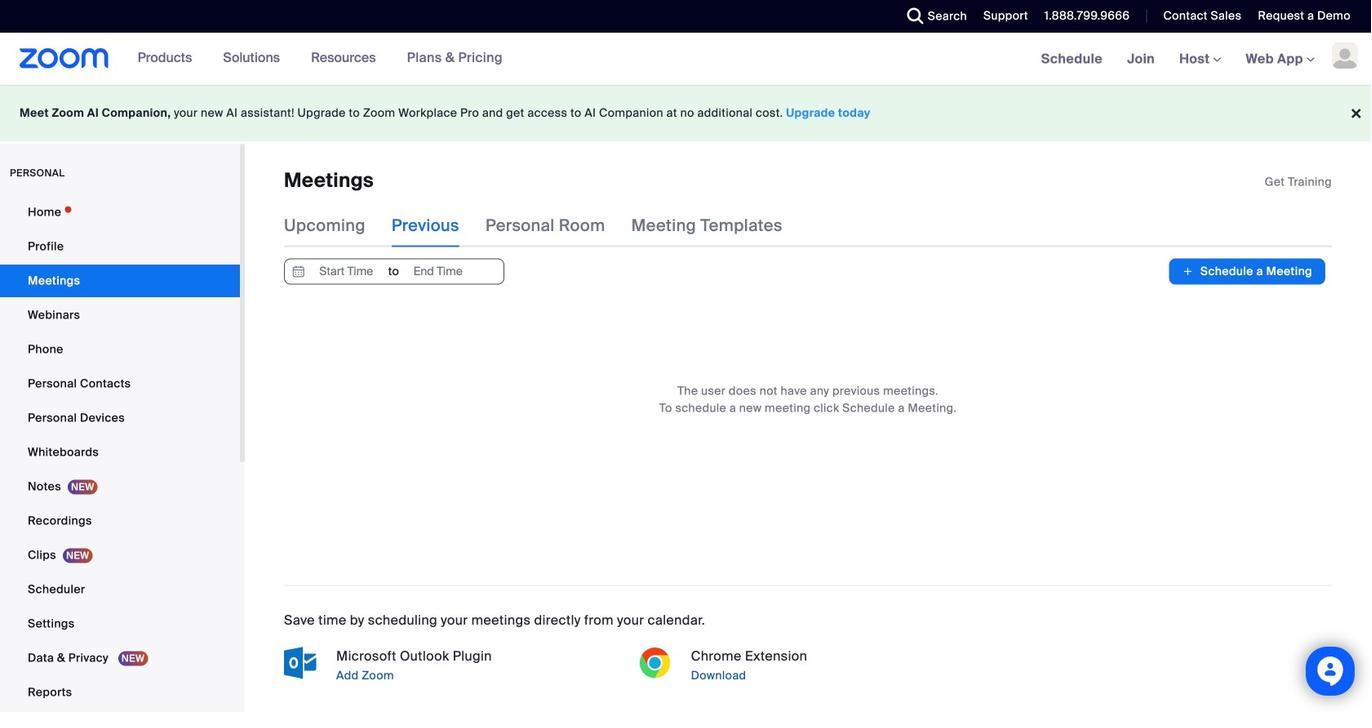 Task type: locate. For each thing, give the bounding box(es) containing it.
product information navigation
[[109, 33, 515, 85]]

application
[[1265, 174, 1333, 190]]

add image
[[1183, 263, 1195, 280]]

Date Range Picker Start field
[[309, 259, 384, 284]]

footer
[[0, 85, 1372, 141]]

banner
[[0, 33, 1372, 86]]

Date Range Picker End field
[[400, 259, 476, 284]]

zoom logo image
[[20, 48, 109, 69]]



Task type: vqa. For each thing, say whether or not it's contained in the screenshot.
TABS OF MEETING tab list
yes



Task type: describe. For each thing, give the bounding box(es) containing it.
date image
[[289, 259, 309, 284]]

profile picture image
[[1333, 42, 1359, 69]]

meetings navigation
[[1029, 33, 1372, 86]]

tabs of meeting tab list
[[284, 204, 809, 247]]

personal menu menu
[[0, 196, 240, 710]]



